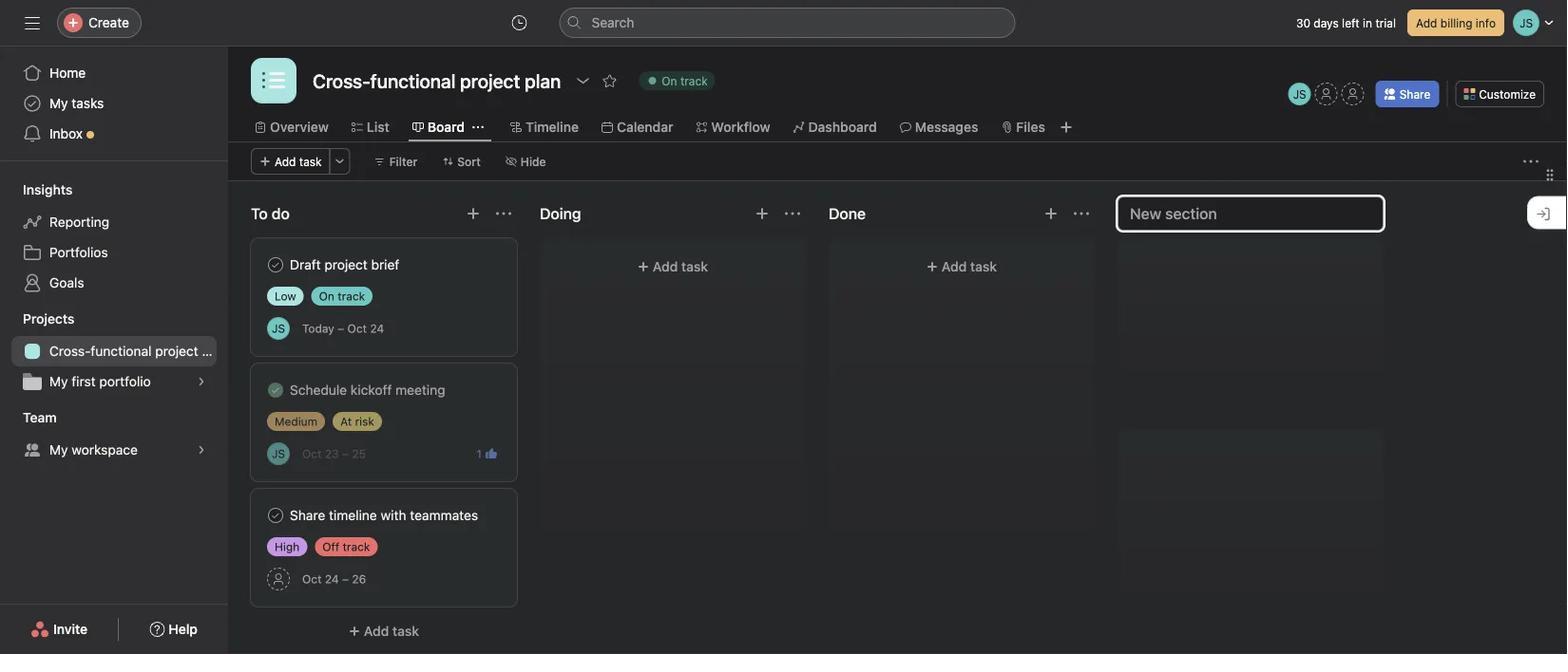 Task type: describe. For each thing, give the bounding box(es) containing it.
at
[[340, 415, 352, 429]]

cross-functional project plan
[[49, 344, 228, 359]]

0 vertical spatial js
[[1293, 87, 1307, 101]]

insights
[[23, 182, 73, 198]]

my first portfolio
[[49, 374, 151, 390]]

cross-functional project plan link
[[11, 336, 228, 367]]

schedule kickoff meeting
[[290, 383, 445, 398]]

1 vertical spatial project
[[155, 344, 198, 359]]

dashboard link
[[793, 117, 877, 138]]

on inside on track popup button
[[662, 74, 677, 87]]

insights button
[[0, 181, 73, 200]]

projects element
[[0, 302, 228, 401]]

board link
[[412, 117, 465, 138]]

New section text field
[[1118, 197, 1384, 231]]

my tasks
[[49, 96, 104, 111]]

filter button
[[366, 148, 426, 175]]

more section actions image for doing
[[785, 206, 800, 221]]

Completed checkbox
[[264, 505, 287, 528]]

add task image for done
[[1044, 206, 1059, 221]]

share timeline with teammates
[[290, 508, 478, 524]]

oct 23 – 25
[[302, 448, 366, 461]]

left
[[1342, 16, 1360, 29]]

overview
[[270, 119, 329, 135]]

calendar
[[617, 119, 673, 135]]

off track
[[322, 541, 370, 554]]

hide
[[521, 155, 546, 168]]

on track button
[[630, 67, 724, 94]]

info
[[1476, 16, 1496, 29]]

home link
[[11, 58, 217, 88]]

billing
[[1441, 16, 1473, 29]]

portfolio
[[99, 374, 151, 390]]

my for my workspace
[[49, 442, 68, 458]]

off
[[322, 541, 340, 554]]

add tab image
[[1059, 120, 1074, 135]]

js button for schedule kickoff meeting
[[267, 443, 290, 466]]

today – oct 24
[[302, 322, 384, 336]]

timeline link
[[510, 117, 579, 138]]

first
[[72, 374, 96, 390]]

hide sidebar image
[[25, 15, 40, 30]]

invite
[[53, 622, 88, 638]]

25
[[352, 448, 366, 461]]

draft
[[290, 257, 321, 273]]

track for brief
[[338, 290, 365, 303]]

add task image
[[466, 206, 481, 221]]

share for share
[[1400, 87, 1431, 101]]

see details, my workspace image
[[196, 445, 207, 456]]

0 horizontal spatial 24
[[325, 573, 339, 586]]

my first portfolio link
[[11, 367, 217, 397]]

oct for schedule
[[302, 448, 322, 461]]

search button
[[559, 8, 1016, 38]]

dashboard
[[808, 119, 877, 135]]

create button
[[57, 8, 142, 38]]

in
[[1363, 16, 1373, 29]]

list link
[[352, 117, 390, 138]]

files
[[1016, 119, 1045, 135]]

js button for draft project brief
[[267, 317, 290, 340]]

my workspace link
[[11, 435, 217, 466]]

risk
[[355, 415, 374, 429]]

sort button
[[434, 148, 489, 175]]

more section actions image for to do
[[496, 206, 511, 221]]

home
[[49, 65, 86, 81]]

0 vertical spatial –
[[338, 322, 344, 336]]

filter
[[389, 155, 418, 168]]

insights element
[[0, 173, 228, 302]]

draft project brief
[[290, 257, 399, 273]]

list image
[[262, 69, 285, 92]]

search
[[592, 15, 634, 30]]

– for kickoff
[[342, 448, 349, 461]]

teammates
[[410, 508, 478, 524]]

30
[[1296, 16, 1311, 29]]

add billing info
[[1416, 16, 1496, 29]]

team
[[23, 410, 57, 426]]

to do
[[251, 205, 290, 223]]

add to starred image
[[602, 73, 617, 88]]

tab actions image
[[472, 122, 484, 133]]

completed checkbox for draft project brief
[[264, 254, 287, 277]]

my for my tasks
[[49, 96, 68, 111]]

customize button
[[1455, 81, 1545, 107]]

1
[[477, 448, 482, 461]]

0 vertical spatial project
[[325, 257, 368, 273]]

overview link
[[255, 117, 329, 138]]

23
[[325, 448, 339, 461]]

inbox
[[49, 126, 83, 142]]

oct 24 – 26
[[302, 573, 366, 586]]

30 days left in trial
[[1296, 16, 1396, 29]]



Task type: vqa. For each thing, say whether or not it's contained in the screenshot.
the top JS
yes



Task type: locate. For each thing, give the bounding box(es) containing it.
project left "brief"
[[325, 257, 368, 273]]

portfolios link
[[11, 238, 217, 268]]

2 vertical spatial track
[[343, 541, 370, 554]]

workflow link
[[696, 117, 770, 138]]

1 completed image from the top
[[264, 379, 287, 402]]

0 horizontal spatial share
[[290, 508, 325, 524]]

completed image up high
[[264, 505, 287, 528]]

at risk
[[340, 415, 374, 429]]

more actions image
[[1524, 154, 1539, 169], [334, 156, 346, 167]]

add task image down add tab image
[[1044, 206, 1059, 221]]

completed image
[[264, 379, 287, 402], [264, 505, 287, 528]]

share button
[[1376, 81, 1439, 107]]

share for share timeline with teammates
[[290, 508, 325, 524]]

goals
[[49, 275, 84, 291]]

help
[[169, 622, 198, 638]]

js down 30
[[1293, 87, 1307, 101]]

track inside popup button
[[680, 74, 708, 87]]

1 horizontal spatial 24
[[370, 322, 384, 336]]

1 add task image from the left
[[755, 206, 770, 221]]

completed image up medium
[[264, 379, 287, 402]]

add task button
[[251, 148, 330, 175], [551, 250, 795, 284], [840, 250, 1084, 284], [251, 615, 517, 649]]

24
[[370, 322, 384, 336], [325, 573, 339, 586]]

0 vertical spatial share
[[1400, 87, 1431, 101]]

– right today
[[338, 322, 344, 336]]

add task image for doing
[[755, 206, 770, 221]]

sort
[[457, 155, 481, 168]]

invite button
[[18, 613, 100, 647]]

see details, my first portfolio image
[[196, 376, 207, 388]]

days
[[1314, 16, 1339, 29]]

on up calendar
[[662, 74, 677, 87]]

show options image
[[575, 73, 591, 88]]

2 vertical spatial oct
[[302, 573, 322, 586]]

track for with
[[343, 541, 370, 554]]

high
[[275, 541, 300, 554]]

oct
[[347, 322, 367, 336], [302, 448, 322, 461], [302, 573, 322, 586]]

timeline
[[329, 508, 377, 524]]

my left first
[[49, 374, 68, 390]]

1 horizontal spatial on track
[[662, 74, 708, 87]]

track right the off
[[343, 541, 370, 554]]

js for schedule kickoff meeting
[[272, 448, 285, 461]]

on track inside popup button
[[662, 74, 708, 87]]

0 horizontal spatial add task image
[[755, 206, 770, 221]]

goals link
[[11, 268, 217, 298]]

oct left 23
[[302, 448, 322, 461]]

1 vertical spatial js
[[272, 322, 285, 336]]

js down medium
[[272, 448, 285, 461]]

meeting
[[396, 383, 445, 398]]

my tasks link
[[11, 88, 217, 119]]

1 horizontal spatial add task image
[[1044, 206, 1059, 221]]

completed checkbox left draft
[[264, 254, 287, 277]]

share down add billing info
[[1400, 87, 1431, 101]]

my for my first portfolio
[[49, 374, 68, 390]]

done
[[829, 205, 866, 223]]

1 vertical spatial share
[[290, 508, 325, 524]]

1 vertical spatial on track
[[319, 290, 365, 303]]

0 vertical spatial track
[[680, 74, 708, 87]]

files link
[[1001, 117, 1045, 138]]

history image
[[512, 15, 527, 30]]

add inside button
[[1416, 16, 1438, 29]]

26
[[352, 573, 366, 586]]

oct for share
[[302, 573, 322, 586]]

None text field
[[308, 64, 566, 98]]

completed checkbox up medium
[[264, 379, 287, 402]]

0 vertical spatial my
[[49, 96, 68, 111]]

– for timeline
[[342, 573, 349, 586]]

projects
[[23, 311, 75, 327]]

2 horizontal spatial more section actions image
[[1074, 206, 1089, 221]]

– left 26
[[342, 573, 349, 586]]

add task image left "done"
[[755, 206, 770, 221]]

calendar link
[[602, 117, 673, 138]]

reporting link
[[11, 207, 217, 238]]

2 vertical spatial js button
[[267, 443, 290, 466]]

2 more section actions image from the left
[[785, 206, 800, 221]]

1 horizontal spatial more section actions image
[[785, 206, 800, 221]]

workflow
[[711, 119, 770, 135]]

1 horizontal spatial share
[[1400, 87, 1431, 101]]

js for draft project brief
[[272, 322, 285, 336]]

2 vertical spatial –
[[342, 573, 349, 586]]

2 vertical spatial my
[[49, 442, 68, 458]]

functional
[[91, 344, 152, 359]]

oct right today
[[347, 322, 367, 336]]

0 vertical spatial on
[[662, 74, 677, 87]]

0 horizontal spatial project
[[155, 344, 198, 359]]

1 button
[[473, 445, 501, 464]]

0 horizontal spatial more section actions image
[[496, 206, 511, 221]]

doing
[[540, 205, 581, 223]]

track down draft project brief
[[338, 290, 365, 303]]

my
[[49, 96, 68, 111], [49, 374, 68, 390], [49, 442, 68, 458]]

trial
[[1376, 16, 1396, 29]]

search list box
[[559, 8, 1016, 38]]

on track down draft project brief
[[319, 290, 365, 303]]

js
[[1293, 87, 1307, 101], [272, 322, 285, 336], [272, 448, 285, 461]]

1 horizontal spatial more actions image
[[1524, 154, 1539, 169]]

1 completed checkbox from the top
[[264, 254, 287, 277]]

1 vertical spatial js button
[[267, 317, 290, 340]]

list
[[367, 119, 390, 135]]

project left plan
[[155, 344, 198, 359]]

timeline
[[526, 119, 579, 135]]

1 vertical spatial 24
[[325, 573, 339, 586]]

my inside teams element
[[49, 442, 68, 458]]

my left tasks
[[49, 96, 68, 111]]

completed checkbox for schedule kickoff meeting
[[264, 379, 287, 402]]

3 more section actions image from the left
[[1074, 206, 1089, 221]]

my down team
[[49, 442, 68, 458]]

0 horizontal spatial more actions image
[[334, 156, 346, 167]]

more actions image left filter dropdown button
[[334, 156, 346, 167]]

2 completed checkbox from the top
[[264, 379, 287, 402]]

2 completed image from the top
[[264, 505, 287, 528]]

medium
[[275, 415, 318, 429]]

task
[[299, 155, 322, 168], [682, 259, 708, 275], [970, 259, 997, 275], [393, 624, 419, 640]]

add task image
[[755, 206, 770, 221], [1044, 206, 1059, 221]]

track up "workflow" link on the top left of the page
[[680, 74, 708, 87]]

with
[[381, 508, 406, 524]]

reporting
[[49, 214, 109, 230]]

workspace
[[72, 442, 138, 458]]

add task
[[275, 155, 322, 168], [653, 259, 708, 275], [942, 259, 997, 275], [364, 624, 419, 640]]

completed image
[[264, 254, 287, 277]]

hide button
[[497, 148, 555, 175]]

oct left 26
[[302, 573, 322, 586]]

messages
[[915, 119, 978, 135]]

js button down 30
[[1289, 83, 1311, 106]]

completed image for share timeline with teammates
[[264, 505, 287, 528]]

1 vertical spatial my
[[49, 374, 68, 390]]

1 vertical spatial oct
[[302, 448, 322, 461]]

add billing info button
[[1408, 10, 1505, 36]]

1 more section actions image from the left
[[496, 206, 511, 221]]

messages link
[[900, 117, 978, 138]]

inbox link
[[11, 119, 217, 149]]

24 right today
[[370, 322, 384, 336]]

2 vertical spatial js
[[272, 448, 285, 461]]

js button down low
[[267, 317, 290, 340]]

2 add task image from the left
[[1044, 206, 1059, 221]]

0 horizontal spatial on
[[319, 290, 335, 303]]

track
[[680, 74, 708, 87], [338, 290, 365, 303], [343, 541, 370, 554]]

team button
[[0, 409, 57, 428]]

cross-
[[49, 344, 91, 359]]

24 left 26
[[325, 573, 339, 586]]

1 horizontal spatial on
[[662, 74, 677, 87]]

brief
[[371, 257, 399, 273]]

more section actions image for done
[[1074, 206, 1089, 221]]

portfolios
[[49, 245, 108, 260]]

0 vertical spatial js button
[[1289, 83, 1311, 106]]

1 vertical spatial track
[[338, 290, 365, 303]]

customize
[[1479, 87, 1536, 101]]

1 vertical spatial completed checkbox
[[264, 379, 287, 402]]

Completed checkbox
[[264, 254, 287, 277], [264, 379, 287, 402]]

1 vertical spatial on
[[319, 290, 335, 303]]

today
[[302, 322, 334, 336]]

2 my from the top
[[49, 374, 68, 390]]

– left 25
[[342, 448, 349, 461]]

global element
[[0, 47, 228, 161]]

help button
[[137, 613, 210, 647]]

share right completed option
[[290, 508, 325, 524]]

share inside the share button
[[1400, 87, 1431, 101]]

on up today
[[319, 290, 335, 303]]

tasks
[[72, 96, 104, 111]]

js down low
[[272, 322, 285, 336]]

completed image for schedule kickoff meeting
[[264, 379, 287, 402]]

1 horizontal spatial project
[[325, 257, 368, 273]]

project
[[325, 257, 368, 273], [155, 344, 198, 359]]

more section actions image
[[496, 206, 511, 221], [785, 206, 800, 221], [1074, 206, 1089, 221]]

on track up calendar
[[662, 74, 708, 87]]

0 vertical spatial 24
[[370, 322, 384, 336]]

board
[[428, 119, 465, 135]]

my inside global element
[[49, 96, 68, 111]]

plan
[[202, 344, 228, 359]]

my workspace
[[49, 442, 138, 458]]

3 my from the top
[[49, 442, 68, 458]]

my inside the projects element
[[49, 374, 68, 390]]

js button down medium
[[267, 443, 290, 466]]

low
[[275, 290, 296, 303]]

1 vertical spatial completed image
[[264, 505, 287, 528]]

on track
[[662, 74, 708, 87], [319, 290, 365, 303]]

schedule
[[290, 383, 347, 398]]

0 vertical spatial completed image
[[264, 379, 287, 402]]

0 horizontal spatial on track
[[319, 290, 365, 303]]

0 vertical spatial completed checkbox
[[264, 254, 287, 277]]

0 vertical spatial on track
[[662, 74, 708, 87]]

kickoff
[[351, 383, 392, 398]]

1 vertical spatial –
[[342, 448, 349, 461]]

teams element
[[0, 401, 228, 470]]

add
[[1416, 16, 1438, 29], [275, 155, 296, 168], [653, 259, 678, 275], [942, 259, 967, 275], [364, 624, 389, 640]]

0 vertical spatial oct
[[347, 322, 367, 336]]

more actions image down customize
[[1524, 154, 1539, 169]]

1 my from the top
[[49, 96, 68, 111]]



